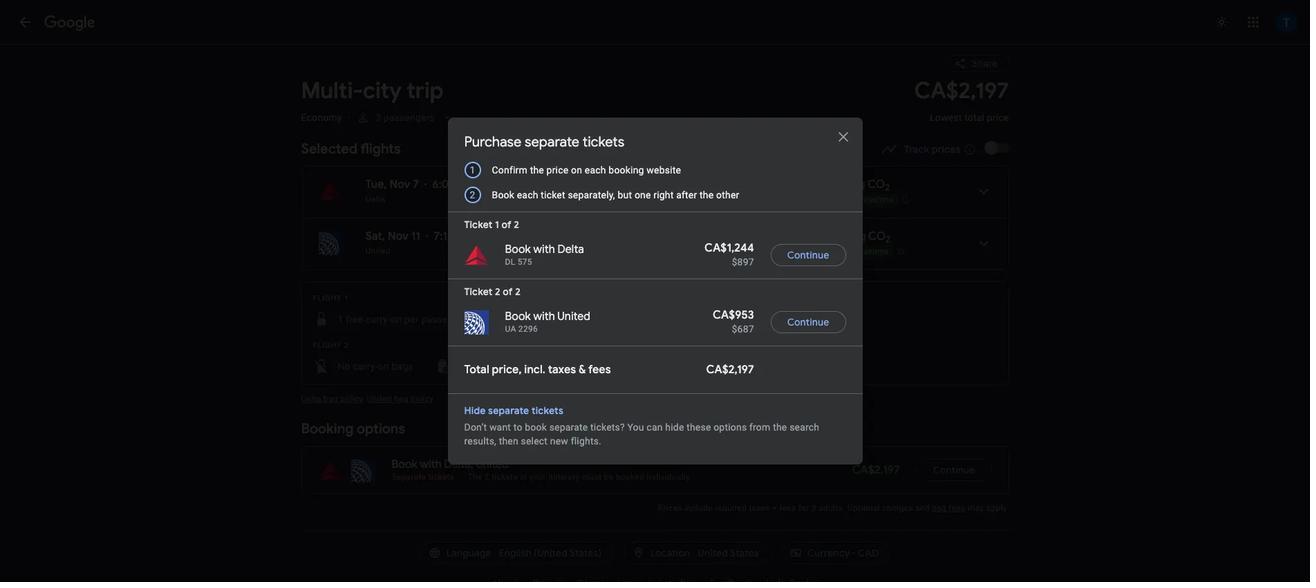 Task type: vqa. For each thing, say whether or not it's contained in the screenshot.
after
yes



Task type: describe. For each thing, give the bounding box(es) containing it.
ca$2,197 for the topmost 2197 canadian dollars text box
[[706, 363, 754, 377]]

but
[[618, 189, 632, 200]]

delta inside book with delta dl 575
[[558, 243, 584, 256]]

Arrival time: 10:35 PM. text field
[[483, 230, 529, 243]]

track
[[904, 143, 929, 156]]

2 horizontal spatial fees
[[949, 503, 965, 513]]

1 vertical spatial price
[[547, 165, 569, 176]]

765
[[833, 178, 850, 191]]

book with delta dl 575
[[505, 243, 584, 267]]

2 horizontal spatial ca$2,197
[[914, 77, 1009, 105]]

separate tickets
[[392, 472, 454, 482]]

other
[[716, 189, 739, 200]]

1st for 1st checked bag per passenger: ca$49
[[460, 361, 474, 372]]

purchase
[[464, 133, 522, 151]]

book
[[525, 422, 547, 433]]

from
[[749, 422, 770, 433]]

ua
[[505, 324, 516, 334]]

delta bag policy link
[[301, 394, 363, 404]]

ca$1,244
[[705, 241, 754, 255]]

hide separate tickets button
[[464, 404, 846, 418]]

delta,
[[444, 458, 473, 471]]

prices include required taxes + fees for 3 adults. optional charges and bag fees may apply.
[[658, 503, 1009, 513]]

min for 5 hr 30 min
[[609, 178, 627, 191]]

checked for 1st checked bag per passenger: ca$49
[[477, 361, 514, 372]]

book for book with united ua 2296
[[505, 310, 531, 324]]

passengers
[[383, 112, 435, 123]]

separate for hide
[[488, 404, 529, 417]]

per for 1st checked bag per passenger: ca$49
[[535, 361, 550, 372]]

flights
[[360, 140, 401, 158]]

 image inside list
[[424, 178, 427, 191]]

united inside book with united ua 2296
[[557, 310, 590, 324]]

30
[[593, 178, 606, 191]]

nonstop flight. element for 5 hr 30 min
[[698, 178, 741, 194]]

Multi-city trip text field
[[301, 77, 898, 105]]

flight 2
[[313, 341, 349, 350]]

0 horizontal spatial per
[[404, 314, 419, 325]]

taxes for +
[[749, 503, 770, 513]]

Equivalent to 897 US dollars on Delta text field
[[705, 255, 754, 269]]

united inside list
[[365, 246, 390, 256]]

10:35 pm
[[483, 230, 529, 243]]

right
[[653, 189, 674, 200]]

these
[[687, 422, 711, 433]]

2 inside 765 kg co 2
[[885, 182, 890, 194]]

location
[[650, 547, 690, 559]]

7%
[[836, 247, 847, 257]]

then
[[499, 436, 518, 447]]

booked
[[616, 472, 644, 482]]

delta for delta bag policy , united bag policy
[[301, 394, 321, 404]]

hide
[[464, 404, 486, 417]]

ticket for ticket 1 of 2
[[464, 218, 493, 231]]

share button
[[946, 55, 1009, 72]]

multi-
[[301, 77, 363, 105]]

select
[[521, 436, 548, 447]]

book for book each ticket separately, but one right after the other
[[492, 189, 514, 200]]

2 vertical spatial on
[[378, 361, 389, 372]]

6:00 am
[[432, 178, 475, 191]]

continue inside main content
[[933, 464, 975, 476]]

tickets for hide separate tickets don't want to book separate tickets? you can hide these options from the search results, then select new flights.
[[532, 404, 563, 417]]

nonstop for 5 hr 30 min
[[698, 178, 741, 191]]

3 passengers
[[375, 112, 435, 123]]

checked for 1st checked bag per passenger:
[[531, 314, 568, 325]]

0 horizontal spatial options
[[357, 420, 405, 438]]

learn more about tracked prices image
[[963, 143, 976, 156]]

separately,
[[568, 189, 615, 200]]

trip
[[407, 77, 443, 105]]

 image for economy
[[347, 112, 350, 123]]

2:30 pm
[[487, 178, 528, 191]]

be
[[604, 472, 613, 482]]

book for book with delta, united
[[392, 458, 417, 471]]

booking
[[301, 420, 354, 438]]

Equivalent to 687 US dollars on United text field
[[713, 322, 754, 336]]

may
[[968, 503, 984, 513]]

flight on tuesday, november 7. leaves los angeles international airport at 6:00 am on tuesday, november 7 and arrives at john f. kennedy international airport at 2:30 pm on tuesday, november 7. element
[[365, 178, 528, 191]]

ticket 1 of 2
[[464, 218, 519, 231]]

0 vertical spatial 2197 canadian dollars text field
[[706, 363, 754, 377]]

3 passengers button
[[350, 105, 459, 130]]

nov for sat,
[[388, 230, 409, 243]]

575
[[518, 257, 532, 267]]

sat,
[[365, 230, 385, 243]]

of for 1
[[502, 218, 511, 231]]

economy
[[301, 112, 342, 123]]

united right ,
[[367, 394, 392, 404]]

selected
[[301, 140, 358, 158]]

ca$2,197 lowest total price
[[914, 77, 1009, 123]]

united left states
[[698, 547, 728, 559]]

+
[[772, 503, 777, 513]]

itinerary
[[548, 472, 580, 482]]

Departure time: 6:00 AM. text field
[[432, 178, 475, 191]]

6:00 am – 2:30 pm
[[432, 178, 528, 191]]

continue for ca$953
[[787, 316, 829, 328]]

your
[[529, 472, 546, 482]]

lowest
[[930, 112, 962, 123]]

$897
[[732, 256, 754, 268]]

ca$953
[[713, 308, 754, 322]]

none text field containing ca$2,197
[[914, 77, 1009, 136]]

the
[[468, 472, 482, 482]]

Flight number DL 575 text field
[[505, 257, 532, 267]]

booking
[[609, 165, 644, 176]]

with for united
[[533, 310, 555, 324]]

hide separate tickets don't want to book separate tickets? you can hide these options from the search results, then select new flights.
[[464, 404, 819, 447]]

total duration 5 hr 30 min. element
[[571, 178, 698, 194]]

required
[[715, 503, 747, 513]]

individually
[[647, 472, 690, 482]]

on for carry-
[[391, 314, 402, 325]]

for
[[798, 503, 809, 513]]

first checked bag costs 49 canadian dollars per passenger element
[[435, 358, 633, 375]]

on for price
[[571, 165, 582, 176]]

ca$2,197 for bottommost 2197 canadian dollars text box
[[852, 463, 900, 477]]

prices
[[932, 143, 961, 156]]

0 vertical spatial carry-
[[366, 314, 391, 325]]

apply.
[[986, 503, 1009, 513]]

hr for 6
[[580, 230, 590, 243]]

flight on saturday, november 11. leaves newark liberty international airport at 7:13 pm on saturday, november 11 and arrives at seattle-tacoma international airport at 10:35 pm on saturday, november 11. element
[[365, 230, 529, 243]]

2 vertical spatial continue button
[[917, 459, 992, 481]]

adults.
[[819, 503, 845, 513]]

1 vertical spatial 2197 canadian dollars text field
[[852, 463, 900, 477]]

must
[[582, 472, 602, 482]]

tickets for purchase separate tickets
[[583, 133, 624, 151]]

continue button for ca$953
[[771, 306, 846, 339]]

tickets?
[[590, 422, 625, 433]]

the 2 tickets in your itinerary must be booked individually
[[468, 472, 690, 482]]

you
[[627, 422, 644, 433]]

953 Canadian dollars text field
[[713, 308, 754, 322]]

price,
[[492, 363, 522, 377]]



Task type: locate. For each thing, give the bounding box(es) containing it.
1st checked bag per passenger: ca$49
[[460, 361, 633, 372]]

- for 693 kg co
[[833, 247, 836, 257]]

1 vertical spatial min
[[607, 230, 626, 243]]

5 hr 30 min lax – jfk
[[571, 178, 627, 204]]

2 vertical spatial ca$2,197
[[852, 463, 900, 477]]

city
[[363, 77, 402, 105]]

ticket 2 of 2
[[464, 286, 521, 298]]

flight up no
[[313, 341, 341, 350]]

first checked bag costs 42 canadian dollars per passenger element
[[490, 311, 687, 328]]

0 vertical spatial 1st
[[514, 314, 528, 325]]

2197 canadian dollars text field down equivalent to 687 us dollars on united text box
[[706, 363, 754, 377]]

book down confirm in the top of the page
[[492, 189, 514, 200]]

tickets down book with delta, united
[[428, 472, 454, 482]]

ticket
[[541, 189, 565, 200]]

765 kg co 2
[[833, 178, 890, 194]]

0 vertical spatial  image
[[347, 112, 350, 123]]

bags
[[392, 361, 413, 372]]

– for 10:35 pm
[[474, 230, 481, 243]]

website
[[647, 165, 681, 176]]

don't
[[464, 422, 487, 433]]

each left ticket
[[517, 189, 538, 200]]

with for delta
[[533, 243, 555, 256]]

min inside "6 hr 22 min ewr"
[[607, 230, 626, 243]]

each up the 30
[[585, 165, 606, 176]]

co up the -7% emissions
[[868, 230, 886, 243]]

1st for 1st checked bag per passenger:
[[514, 314, 528, 325]]

2197 canadian dollars text field up optional
[[852, 463, 900, 477]]

1 horizontal spatial options
[[714, 422, 747, 433]]

free
[[346, 314, 363, 325]]

separate up confirm the price on each booking website
[[525, 133, 579, 151]]

1 horizontal spatial price
[[987, 112, 1009, 123]]

hr right 5
[[580, 178, 590, 191]]

selected flights
[[301, 140, 401, 158]]

ca$2,197 up optional
[[852, 463, 900, 477]]

1st left price,
[[460, 361, 474, 372]]

min inside 5 hr 30 min lax – jfk
[[609, 178, 627, 191]]

0 horizontal spatial fees
[[588, 363, 611, 377]]

separate for purchase
[[525, 133, 579, 151]]

price right the total
[[987, 112, 1009, 123]]

3 inside 'popup button'
[[375, 112, 381, 123]]

nonstop right 'after'
[[698, 178, 741, 191]]

emissions for 693 kg co
[[849, 247, 889, 257]]

0 vertical spatial nov
[[389, 178, 410, 191]]

0 vertical spatial checked
[[531, 314, 568, 325]]

1st inside first checked bag costs 49 canadian dollars per passenger "element"
[[460, 361, 474, 372]]

include
[[684, 503, 713, 513]]

Arrival time: 2:30 PM. text field
[[487, 178, 528, 191]]

continue button for ca$1,244
[[771, 239, 846, 272]]

1 vertical spatial continue
[[787, 316, 829, 328]]

emissions down 765 kg co 2
[[854, 195, 894, 205]]

1 vertical spatial co
[[868, 230, 886, 243]]

bag fees button
[[932, 503, 965, 513]]

1 vertical spatial 3
[[812, 503, 816, 513]]

united states
[[698, 547, 759, 559]]

delta left 22
[[558, 243, 584, 256]]

1 vertical spatial  image
[[426, 230, 428, 243]]

1 horizontal spatial fees
[[779, 503, 796, 513]]

on right free at the bottom
[[391, 314, 402, 325]]

(united
[[534, 547, 568, 559]]

and
[[915, 503, 930, 513]]

united up the
[[476, 458, 509, 471]]

ca$49
[[603, 361, 633, 372]]

co for 693 kg co
[[868, 230, 886, 243]]

22
[[593, 230, 605, 243]]

to
[[513, 422, 522, 433]]

of for 2
[[503, 286, 513, 298]]

0 vertical spatial on
[[571, 165, 582, 176]]

prices
[[658, 503, 682, 513]]

- down 693
[[833, 247, 836, 257]]

book each ticket separately, but one right after the other
[[492, 189, 739, 200]]

1 horizontal spatial taxes
[[749, 503, 770, 513]]

 image for sat, nov 11
[[426, 230, 428, 243]]

separate up new
[[549, 422, 588, 433]]

1 flight from the top
[[313, 294, 341, 303]]

0 vertical spatial price
[[987, 112, 1009, 123]]

6 hr 22 min ewr
[[571, 230, 626, 256]]

checked inside first checked bag costs 42 canadian dollars per passenger element
[[531, 314, 568, 325]]

1 vertical spatial nov
[[388, 230, 409, 243]]

0 horizontal spatial each
[[517, 189, 538, 200]]

in
[[520, 472, 527, 482]]

0 vertical spatial ca$2,197
[[914, 77, 1009, 105]]

0 vertical spatial flight
[[313, 294, 341, 303]]

checked inside first checked bag costs 49 canadian dollars per passenger "element"
[[477, 361, 514, 372]]

0 horizontal spatial taxes
[[548, 363, 576, 377]]

flight for flight 2
[[313, 341, 341, 350]]

0 vertical spatial each
[[585, 165, 606, 176]]

0 vertical spatial kg
[[853, 178, 865, 191]]

options inside hide separate tickets don't want to book separate tickets? you can hide these options from the search results, then select new flights.
[[714, 422, 747, 433]]

2197 canadian dollars element
[[914, 77, 1009, 105]]

1 horizontal spatial the
[[700, 189, 714, 200]]

2 inside the 693 kg co 2
[[886, 234, 890, 246]]

nonstop up $897 "text box" at the right top of page
[[698, 230, 741, 243]]

 image
[[347, 112, 350, 123], [426, 230, 428, 243]]

english (united states)
[[499, 547, 602, 559]]

continue up the bag fees button
[[933, 464, 975, 476]]

ewr
[[571, 246, 589, 256]]

1 vertical spatial on
[[391, 314, 402, 325]]

united down sat,
[[365, 246, 390, 256]]

emissions for 765 kg co
[[854, 195, 894, 205]]

7
[[413, 178, 419, 191]]

1 vertical spatial ca$2,197
[[706, 363, 754, 377]]

1 vertical spatial with
[[533, 310, 555, 324]]

1 policy from the left
[[340, 394, 363, 404]]

1 vertical spatial continue button
[[771, 306, 846, 339]]

fees for +
[[779, 503, 796, 513]]

2 horizontal spatial on
[[571, 165, 582, 176]]

no
[[338, 361, 350, 372]]

policy down bags on the bottom left of the page
[[411, 394, 434, 404]]

price up ticket
[[547, 165, 569, 176]]

0 vertical spatial continue
[[787, 249, 829, 261]]

1 horizontal spatial checked
[[531, 314, 568, 325]]

fees right + on the right of the page
[[779, 503, 796, 513]]

1 horizontal spatial 2197 canadian dollars text field
[[852, 463, 900, 477]]

multi-city trip
[[301, 77, 443, 105]]

close dialog image
[[835, 129, 851, 145]]

on
[[571, 165, 582, 176], [391, 314, 402, 325], [378, 361, 389, 372]]

fees
[[588, 363, 611, 377], [779, 503, 796, 513], [949, 503, 965, 513]]

kg up the -7% emissions
[[854, 230, 866, 243]]

per right price,
[[535, 361, 550, 372]]

list
[[302, 167, 1008, 270]]

policy up booking options
[[340, 394, 363, 404]]

1st inside first checked bag costs 42 canadian dollars per passenger element
[[514, 314, 528, 325]]

0 horizontal spatial delta
[[301, 394, 321, 404]]

min down booking
[[609, 178, 627, 191]]

continue button up the bag fees button
[[917, 459, 992, 481]]

min right 22
[[607, 230, 626, 243]]

go back image
[[17, 14, 33, 30]]

book up flight number ua 2296 text box
[[505, 310, 531, 324]]

ca$953 $687
[[713, 308, 754, 335]]

0 horizontal spatial the
[[530, 165, 544, 176]]

nonstop flight. element
[[698, 178, 741, 194], [698, 230, 741, 245]]

0 horizontal spatial passenger:
[[552, 361, 601, 372]]

share
[[972, 57, 998, 70]]

1 vertical spatial emissions
[[849, 247, 889, 257]]

continue button
[[771, 239, 846, 272], [771, 306, 846, 339], [917, 459, 992, 481]]

with left 6
[[533, 243, 555, 256]]

main content containing multi-city trip
[[301, 44, 1009, 514]]

– for 2:30 pm
[[478, 178, 485, 191]]

1 horizontal spatial  image
[[426, 230, 428, 243]]

693 kg co 2
[[833, 230, 890, 246]]

hr for 5
[[580, 178, 590, 191]]

passenger: for 1st checked bag per passenger:
[[606, 314, 655, 325]]

1 horizontal spatial 3
[[812, 503, 816, 513]]

co up -17% emissions
[[868, 178, 885, 191]]

1st
[[514, 314, 528, 325], [460, 361, 474, 372]]

1 vertical spatial ticket
[[464, 286, 493, 298]]

3 down city on the top left of the page
[[375, 112, 381, 123]]

with up 2296
[[533, 310, 555, 324]]

hr
[[580, 178, 590, 191], [580, 230, 590, 243]]

0 vertical spatial of
[[502, 218, 511, 231]]

delta up booking
[[301, 394, 321, 404]]

book up separate
[[392, 458, 417, 471]]

2 horizontal spatial per
[[590, 314, 604, 325]]

per inside first checked bag costs 49 canadian dollars per passenger "element"
[[535, 361, 550, 372]]

1244 Canadian dollars text field
[[705, 241, 754, 255]]

bag inside "element"
[[516, 361, 533, 372]]

 image
[[424, 178, 427, 191]]

 image inside list
[[426, 230, 428, 243]]

0 vertical spatial -
[[833, 195, 836, 205]]

taxes left &
[[548, 363, 576, 377]]

0 vertical spatial nonstop
[[698, 178, 741, 191]]

with inside book with delta dl 575
[[533, 243, 555, 256]]

kg
[[853, 178, 865, 191], [854, 230, 866, 243]]

emissions
[[854, 195, 894, 205], [849, 247, 889, 257]]

2 policy from the left
[[411, 394, 434, 404]]

fees left may
[[949, 503, 965, 513]]

per left "passenger"
[[404, 314, 419, 325]]

1 vertical spatial of
[[503, 286, 513, 298]]

1 free carry-on per passenger
[[338, 314, 467, 325]]

2 ticket from the top
[[464, 286, 493, 298]]

1 horizontal spatial per
[[535, 361, 550, 372]]

2197 Canadian dollars text field
[[706, 363, 754, 377], [852, 463, 900, 477]]

3 right for
[[812, 503, 816, 513]]

co
[[868, 178, 885, 191], [868, 230, 886, 243]]

continue button right $687
[[771, 306, 846, 339]]

with
[[533, 243, 555, 256], [533, 310, 555, 324], [420, 458, 442, 471]]

None text field
[[914, 77, 1009, 136]]

search
[[790, 422, 819, 433]]

continue button down '17%'
[[771, 239, 846, 272]]

the inside hide separate tickets don't want to book separate tickets? you can hide these options from the search results, then select new flights.
[[773, 422, 787, 433]]

- for 765 kg co
[[833, 195, 836, 205]]

1 vertical spatial nonstop flight. element
[[698, 230, 741, 245]]

1 vertical spatial checked
[[477, 361, 514, 372]]

- down 765
[[833, 195, 836, 205]]

0 vertical spatial delta
[[365, 194, 385, 204]]

ticket for ticket 2 of 2
[[464, 286, 493, 298]]

0 horizontal spatial  image
[[347, 112, 350, 123]]

nonstop flight. element for 6 hr 22 min
[[698, 230, 741, 245]]

the right confirm in the top of the page
[[530, 165, 544, 176]]

the right from
[[773, 422, 787, 433]]

lax
[[571, 194, 586, 204]]

one
[[635, 189, 651, 200]]

book with united ua 2296
[[505, 310, 590, 334]]

hr inside 5 hr 30 min lax – jfk
[[580, 178, 590, 191]]

1 vertical spatial taxes
[[749, 503, 770, 513]]

2 nonstop from the top
[[698, 230, 741, 243]]

1 - from the top
[[833, 195, 836, 205]]

0 vertical spatial 3
[[375, 112, 381, 123]]

2 vertical spatial separate
[[549, 422, 588, 433]]

1 vertical spatial the
[[700, 189, 714, 200]]

of up 'dl'
[[502, 218, 511, 231]]

cad
[[858, 547, 879, 559]]

separate
[[525, 133, 579, 151], [488, 404, 529, 417], [549, 422, 588, 433]]

each
[[585, 165, 606, 176], [517, 189, 538, 200]]

book inside book with delta dl 575
[[505, 243, 531, 256]]

1 vertical spatial -
[[833, 247, 836, 257]]

0 vertical spatial emissions
[[854, 195, 894, 205]]

1 nonstop from the top
[[698, 178, 741, 191]]

ca$2,197 down equivalent to 687 us dollars on united text box
[[706, 363, 754, 377]]

0 horizontal spatial policy
[[340, 394, 363, 404]]

co for 765 kg co
[[868, 178, 885, 191]]

1 vertical spatial flight
[[313, 341, 341, 350]]

hr right 6
[[580, 230, 590, 243]]

ca$2,197 up the total
[[914, 77, 1009, 105]]

united bag policy link
[[367, 394, 434, 404]]

1 horizontal spatial each
[[585, 165, 606, 176]]

on up 5
[[571, 165, 582, 176]]

book for book with delta dl 575
[[505, 243, 531, 256]]

2 vertical spatial –
[[474, 230, 481, 243]]

new
[[550, 436, 568, 447]]

1 vertical spatial –
[[586, 194, 592, 204]]

kg for 765
[[853, 178, 865, 191]]

passenger: inside first checked bag costs 42 canadian dollars per passenger element
[[606, 314, 655, 325]]

2 hr from the top
[[580, 230, 590, 243]]

nov left "7"
[[389, 178, 410, 191]]

total
[[464, 363, 489, 377]]

1 horizontal spatial 1st
[[514, 314, 528, 325]]

with up separate tickets
[[420, 458, 442, 471]]

1 vertical spatial carry-
[[353, 361, 378, 372]]

states)
[[570, 547, 602, 559]]

&
[[579, 363, 586, 377]]

book inside book with united ua 2296
[[505, 310, 531, 324]]

flight for flight 1
[[313, 294, 341, 303]]

book
[[492, 189, 514, 200], [505, 243, 531, 256], [505, 310, 531, 324], [392, 458, 417, 471]]

fees for &
[[588, 363, 611, 377]]

1 vertical spatial 1st
[[460, 361, 474, 372]]

1 vertical spatial separate
[[488, 404, 529, 417]]

0 vertical spatial taxes
[[548, 363, 576, 377]]

list containing tue, nov 7
[[302, 167, 1008, 270]]

tue,
[[365, 178, 387, 191]]

delta for delta
[[365, 194, 385, 204]]

confirm the price on each booking website
[[492, 165, 681, 176]]

0 vertical spatial min
[[609, 178, 627, 191]]

kg up -17% emissions
[[853, 178, 865, 191]]

total
[[964, 112, 985, 123]]

price
[[987, 112, 1009, 123], [547, 165, 569, 176]]

united
[[365, 246, 390, 256], [557, 310, 590, 324], [367, 394, 392, 404], [476, 458, 509, 471], [698, 547, 728, 559]]

ca$1,244 $897
[[705, 241, 754, 268]]

price inside ca$2,197 lowest total price
[[987, 112, 1009, 123]]

of
[[502, 218, 511, 231], [503, 286, 513, 298]]

Flight number UA 2296 text field
[[505, 324, 538, 334]]

of down 'dl'
[[503, 286, 513, 298]]

0 horizontal spatial price
[[547, 165, 569, 176]]

taxes for &
[[548, 363, 576, 377]]

2 - from the top
[[833, 247, 836, 257]]

emissions down the 693 kg co 2
[[849, 247, 889, 257]]

book with delta, united
[[392, 458, 509, 471]]

passenger: left ca$49
[[552, 361, 601, 372]]

min for 6 hr 22 min
[[607, 230, 626, 243]]

dl
[[505, 257, 515, 267]]

nonstop for 6 hr 22 min
[[698, 230, 741, 243]]

tickets up confirm the price on each booking website
[[583, 133, 624, 151]]

united up &
[[557, 310, 590, 324]]

fees right &
[[588, 363, 611, 377]]

2 horizontal spatial the
[[773, 422, 787, 433]]

tickets up "book"
[[532, 404, 563, 417]]

1 vertical spatial passenger:
[[552, 361, 601, 372]]

0 vertical spatial ticket
[[464, 218, 493, 231]]

7:13 pm
[[434, 230, 471, 243]]

hr inside "6 hr 22 min ewr"
[[580, 230, 590, 243]]

delta inside list
[[365, 194, 385, 204]]

nonstop flight. element up $897 "text box" at the right top of page
[[698, 230, 741, 245]]

$687
[[732, 324, 754, 335]]

1 vertical spatial nonstop
[[698, 230, 741, 243]]

options down delta bag policy , united bag policy at the left bottom
[[357, 420, 405, 438]]

nov left 11
[[388, 230, 409, 243]]

flight up 'flight 2'
[[313, 294, 341, 303]]

0 vertical spatial hr
[[580, 178, 590, 191]]

0 vertical spatial –
[[478, 178, 485, 191]]

track prices
[[904, 143, 961, 156]]

with inside book with united ua 2296
[[533, 310, 555, 324]]

the right 'after'
[[700, 189, 714, 200]]

passenger: for 1st checked bag per passenger: ca$49
[[552, 361, 601, 372]]

separate up "want"
[[488, 404, 529, 417]]

co inside the 693 kg co 2
[[868, 230, 886, 243]]

1st down ticket 2 of 2
[[514, 314, 528, 325]]

1 vertical spatial hr
[[580, 230, 590, 243]]

per inside first checked bag costs 42 canadian dollars per passenger element
[[590, 314, 604, 325]]

nonstop flight. element right 'after'
[[698, 178, 741, 194]]

total duration 6 hr 22 min. element
[[571, 230, 698, 245]]

tickets inside hide separate tickets don't want to book separate tickets? you can hide these options from the search results, then select new flights.
[[532, 404, 563, 417]]

continue left 7%
[[787, 249, 829, 261]]

– inside 5 hr 30 min lax – jfk
[[586, 194, 592, 204]]

nov
[[389, 178, 410, 191], [388, 230, 409, 243]]

book up "flight number dl 575" text box
[[505, 243, 531, 256]]

5
[[571, 178, 577, 191]]

nov for tue,
[[389, 178, 410, 191]]

ticket
[[464, 218, 493, 231], [464, 286, 493, 298]]

11
[[411, 230, 420, 243]]

0 horizontal spatial on
[[378, 361, 389, 372]]

1 horizontal spatial ca$2,197
[[852, 463, 900, 477]]

co inside 765 kg co 2
[[868, 178, 885, 191]]

1 nonstop flight. element from the top
[[698, 178, 741, 194]]

1 vertical spatial delta
[[558, 243, 584, 256]]

0 horizontal spatial 3
[[375, 112, 381, 123]]

2 vertical spatial delta
[[301, 394, 321, 404]]

with for delta,
[[420, 458, 442, 471]]

17%
[[836, 195, 852, 205]]

0 horizontal spatial ca$2,197
[[706, 363, 754, 377]]

 image right economy
[[347, 112, 350, 123]]

confirm
[[492, 165, 527, 176]]

flights.
[[571, 436, 601, 447]]

ca$2,197
[[914, 77, 1009, 105], [706, 363, 754, 377], [852, 463, 900, 477]]

kg inside the 693 kg co 2
[[854, 230, 866, 243]]

per for 1st checked bag per passenger:
[[590, 314, 604, 325]]

continue for ca$1,244
[[787, 249, 829, 261]]

Departure time: 7:13 PM. text field
[[434, 230, 471, 243]]

2 flight from the top
[[313, 341, 341, 350]]

optional
[[847, 503, 880, 513]]

1 vertical spatial each
[[517, 189, 538, 200]]

continue right $687
[[787, 316, 829, 328]]

per up ca$49
[[590, 314, 604, 325]]

passenger: up ca$49
[[606, 314, 655, 325]]

 image right 11
[[426, 230, 428, 243]]

taxes left + on the right of the page
[[749, 503, 770, 513]]

0 horizontal spatial checked
[[477, 361, 514, 372]]

0 vertical spatial with
[[533, 243, 555, 256]]

0 vertical spatial the
[[530, 165, 544, 176]]

2 nonstop flight. element from the top
[[698, 230, 741, 245]]

0 vertical spatial separate
[[525, 133, 579, 151]]

1 ticket from the top
[[464, 218, 493, 231]]

options left from
[[714, 422, 747, 433]]

purchase separate tickets
[[464, 133, 624, 151]]

carry- right no
[[353, 361, 378, 372]]

1 horizontal spatial policy
[[411, 394, 434, 404]]

tue, nov 7
[[365, 178, 419, 191]]

1 horizontal spatial delta
[[365, 194, 385, 204]]

passenger: inside first checked bag costs 49 canadian dollars per passenger "element"
[[552, 361, 601, 372]]

1 horizontal spatial passenger:
[[606, 314, 655, 325]]

tickets for the 2 tickets in your itinerary must be booked individually
[[492, 472, 518, 482]]

delta down tue,
[[365, 194, 385, 204]]

kg inside 765 kg co 2
[[853, 178, 865, 191]]

main content
[[301, 44, 1009, 514]]

kg for 693
[[854, 230, 866, 243]]

0 horizontal spatial 1st
[[460, 361, 474, 372]]

tickets left in
[[492, 472, 518, 482]]

carry- right free at the bottom
[[366, 314, 391, 325]]

7:13 pm – 10:35 pm
[[434, 230, 529, 243]]

total price, incl. taxes & fees
[[464, 363, 611, 377]]

2 vertical spatial with
[[420, 458, 442, 471]]

1 hr from the top
[[580, 178, 590, 191]]

on left bags on the bottom left of the page
[[378, 361, 389, 372]]

1 vertical spatial kg
[[854, 230, 866, 243]]



